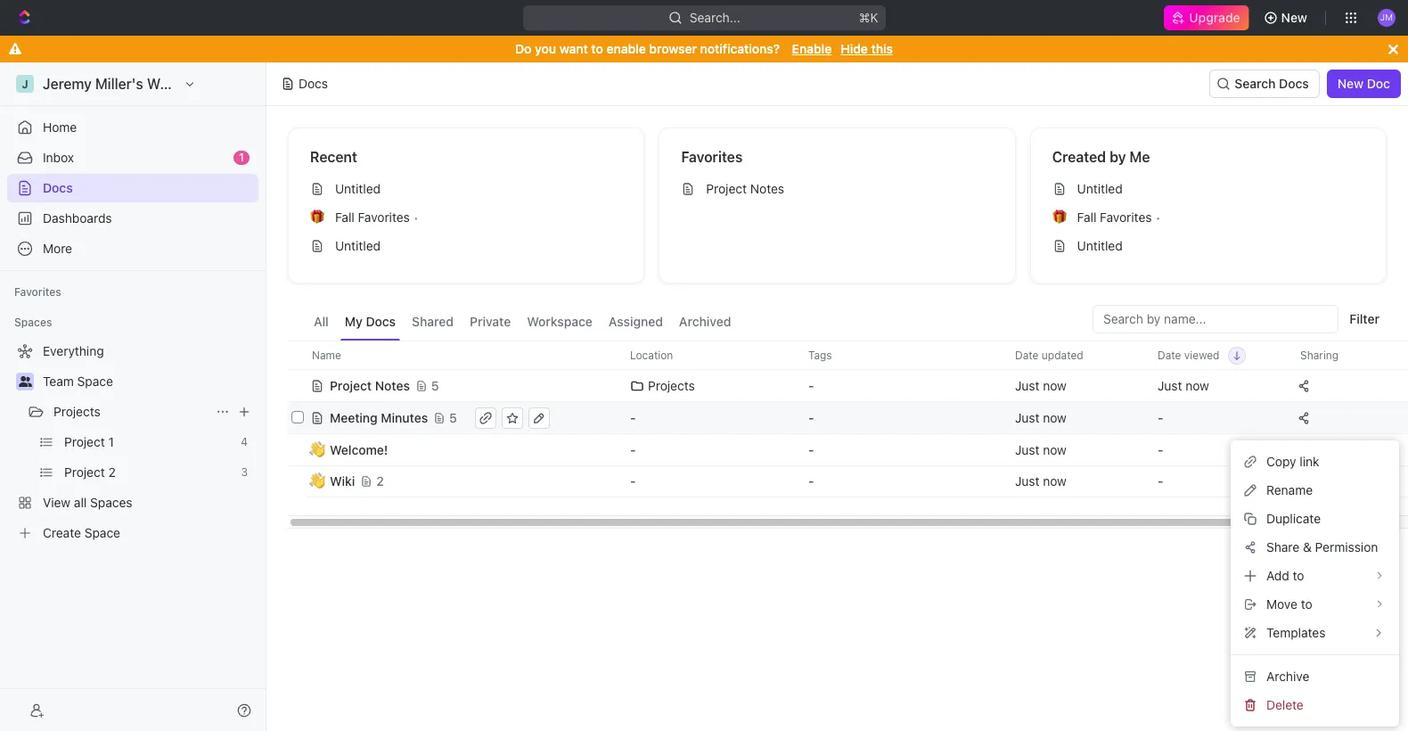 Task type: locate. For each thing, give the bounding box(es) containing it.
1 vertical spatial project notes
[[330, 378, 410, 393]]

0 horizontal spatial project notes
[[330, 378, 410, 393]]

0 vertical spatial new
[[1282, 10, 1308, 25]]

to right move
[[1301, 596, 1313, 612]]

to right add
[[1293, 568, 1305, 583]]

add
[[1267, 568, 1290, 583]]

2 fall favorites • from the left
[[1078, 210, 1161, 225]]

🎁
[[310, 210, 325, 224], [1053, 210, 1067, 224]]

hide
[[841, 41, 868, 56]]

date inside button
[[1015, 348, 1039, 362]]

my docs
[[345, 314, 396, 329]]

archived button
[[675, 305, 736, 341]]

docs up recent
[[299, 76, 328, 91]]

1 fall from the left
[[335, 210, 355, 225]]

tab list
[[309, 305, 736, 341]]

1 row from the top
[[288, 341, 1409, 370]]

docs link
[[7, 174, 259, 202]]

fall favorites • down "by"
[[1078, 210, 1161, 225]]

row containing project notes
[[288, 368, 1409, 403]]

just now for project notes
[[1015, 378, 1067, 393]]

search docs
[[1235, 76, 1309, 91]]

notifications?
[[700, 41, 780, 56]]

1 horizontal spatial new
[[1338, 76, 1364, 91]]

0 horizontal spatial 🎁
[[310, 210, 325, 224]]

0 horizontal spatial 5
[[431, 378, 439, 393]]

permission
[[1316, 539, 1379, 555]]

1 • from the left
[[414, 210, 419, 224]]

fall down created at the top right of page
[[1078, 210, 1097, 225]]

2 cell from the top
[[288, 401, 308, 433]]

column header
[[288, 341, 308, 370]]

0 horizontal spatial project
[[330, 378, 372, 393]]

🎁 down created at the top right of page
[[1053, 210, 1067, 224]]

favorites button
[[7, 282, 68, 303]]

notes
[[751, 181, 785, 196], [375, 378, 410, 393]]

favorites
[[681, 149, 743, 165], [358, 210, 410, 225], [1100, 210, 1152, 225], [14, 285, 61, 299]]

dashboards link
[[7, 204, 259, 233]]

docs
[[299, 76, 328, 91], [1279, 76, 1309, 91], [43, 180, 73, 195], [366, 314, 396, 329]]

1 vertical spatial project
[[330, 378, 372, 393]]

1 vertical spatial projects
[[53, 404, 101, 419]]

docs inside tab list
[[366, 314, 396, 329]]

to for add
[[1293, 568, 1305, 583]]

new left doc
[[1338, 76, 1364, 91]]

2 🎁 from the left
[[1053, 210, 1067, 224]]

1 horizontal spatial •
[[1156, 210, 1161, 224]]

cell for project notes
[[288, 369, 308, 401]]

shared button
[[408, 305, 458, 341]]

project inside table
[[330, 378, 372, 393]]

row
[[288, 341, 1409, 370], [288, 368, 1409, 403], [288, 400, 1409, 436], [288, 433, 1409, 466], [288, 464, 1409, 499]]

docs down inbox
[[43, 180, 73, 195]]

cell
[[288, 369, 308, 401], [288, 401, 308, 433], [288, 433, 308, 465], [288, 465, 308, 497]]

4 cell from the top
[[288, 465, 308, 497]]

5 down shared button
[[431, 378, 439, 393]]

notes inside table
[[375, 378, 410, 393]]

1 vertical spatial new
[[1338, 76, 1364, 91]]

1 vertical spatial notes
[[375, 378, 410, 393]]

0 horizontal spatial notes
[[375, 378, 410, 393]]

date inside "button"
[[1158, 348, 1182, 362]]

5 row from the top
[[288, 464, 1409, 499]]

projects down location
[[648, 378, 695, 393]]

date viewed
[[1158, 348, 1220, 362]]

date
[[1015, 348, 1039, 362], [1158, 348, 1182, 362]]

0 vertical spatial project notes
[[706, 181, 785, 196]]

now for wiki
[[1043, 473, 1067, 489]]

1 horizontal spatial date
[[1158, 348, 1182, 362]]

projects down team space
[[53, 404, 101, 419]]

row containing meeting minutes
[[288, 400, 1409, 436]]

doc
[[1367, 76, 1391, 91]]

0 vertical spatial 5
[[431, 378, 439, 393]]

1 cell from the top
[[288, 369, 308, 401]]

3 row from the top
[[288, 400, 1409, 436]]

1 horizontal spatial project notes
[[706, 181, 785, 196]]

favorites inside button
[[14, 285, 61, 299]]

share & permission
[[1267, 539, 1379, 555]]

0 horizontal spatial new
[[1282, 10, 1308, 25]]

• for created by me
[[1156, 210, 1161, 224]]

this
[[872, 41, 893, 56]]

home link
[[7, 113, 259, 142]]

docs right my
[[366, 314, 396, 329]]

🎁 down recent
[[310, 210, 325, 224]]

rename
[[1267, 482, 1313, 497]]

1 date from the left
[[1015, 348, 1039, 362]]

to right the want
[[591, 41, 603, 56]]

3 cell from the top
[[288, 433, 308, 465]]

spaces
[[14, 316, 52, 329]]

new
[[1282, 10, 1308, 25], [1338, 76, 1364, 91]]

row containing wiki
[[288, 464, 1409, 499]]

0 vertical spatial project
[[706, 181, 747, 196]]

0 vertical spatial notes
[[751, 181, 785, 196]]

1 🎁 from the left
[[310, 210, 325, 224]]

1 vertical spatial to
[[1293, 568, 1305, 583]]

•
[[414, 210, 419, 224], [1156, 210, 1161, 224]]

updated
[[1042, 348, 1084, 362]]

user group image
[[18, 376, 32, 387]]

untitled
[[335, 181, 381, 196], [1078, 181, 1123, 196], [335, 238, 381, 253], [1078, 238, 1123, 253]]

date left updated at top right
[[1015, 348, 1039, 362]]

just for meeting minutes
[[1015, 410, 1040, 425]]

you
[[535, 41, 556, 56]]

0 horizontal spatial •
[[414, 210, 419, 224]]

5 up welcome! 'button'
[[450, 410, 457, 425]]

untitled link
[[303, 175, 630, 203], [1045, 175, 1372, 203], [303, 232, 630, 260], [1045, 232, 1372, 260]]

new for new
[[1282, 10, 1308, 25]]

upgrade
[[1190, 10, 1241, 25]]

fall favorites •
[[335, 210, 419, 225], [1078, 210, 1161, 225]]

tree inside sidebar navigation
[[7, 337, 259, 547]]

new doc button
[[1327, 70, 1401, 98]]

0 vertical spatial projects
[[648, 378, 695, 393]]

0 horizontal spatial fall favorites •
[[335, 210, 419, 225]]

archived
[[679, 314, 731, 329]]

2 fall from the left
[[1078, 210, 1097, 225]]

2
[[377, 473, 384, 489]]

row containing welcome!
[[288, 433, 1409, 466]]

1 horizontal spatial fall
[[1078, 210, 1097, 225]]

search docs button
[[1210, 70, 1320, 98]]

location
[[630, 348, 673, 362]]

private
[[470, 314, 511, 329]]

recent
[[310, 149, 357, 165]]

do you want to enable browser notifications? enable hide this
[[515, 41, 893, 56]]

templates button
[[1231, 619, 1400, 647]]

just now
[[1015, 378, 1067, 393], [1158, 378, 1210, 393], [1015, 410, 1067, 425], [1015, 442, 1067, 457], [1015, 473, 1067, 489]]

archive button
[[1238, 662, 1393, 691]]

date updated button
[[1005, 341, 1095, 369]]

copy link
[[1267, 454, 1320, 469]]

2 row from the top
[[288, 368, 1409, 403]]

table
[[288, 341, 1409, 499]]

fall
[[335, 210, 355, 225], [1078, 210, 1097, 225]]

date left viewed at the top of page
[[1158, 348, 1182, 362]]

to for move
[[1301, 596, 1313, 612]]

1 vertical spatial 5
[[450, 410, 457, 425]]

1 horizontal spatial 5
[[450, 410, 457, 425]]

fall for created by me
[[1078, 210, 1097, 225]]

minutes
[[381, 410, 428, 425]]

to
[[591, 41, 603, 56], [1293, 568, 1305, 583], [1301, 596, 1313, 612]]

5 for project notes
[[431, 378, 439, 393]]

🎁 for created by me
[[1053, 210, 1067, 224]]

2 • from the left
[[1156, 210, 1161, 224]]

move
[[1267, 596, 1298, 612]]

project notes
[[706, 181, 785, 196], [330, 378, 410, 393]]

0 horizontal spatial projects
[[53, 404, 101, 419]]

1 horizontal spatial 🎁
[[1053, 210, 1067, 224]]

fall favorites • for recent
[[335, 210, 419, 225]]

fall down recent
[[335, 210, 355, 225]]

now for meeting minutes
[[1043, 410, 1067, 425]]

just
[[1015, 378, 1040, 393], [1158, 378, 1183, 393], [1015, 410, 1040, 425], [1015, 442, 1040, 457], [1015, 473, 1040, 489]]

team
[[43, 374, 74, 389]]

1 horizontal spatial project
[[706, 181, 747, 196]]

team space link
[[43, 367, 255, 396]]

-
[[809, 378, 814, 393], [630, 410, 636, 425], [809, 410, 814, 425], [1158, 410, 1164, 425], [630, 442, 636, 457], [809, 442, 814, 457], [1158, 442, 1164, 457], [630, 473, 636, 489], [809, 473, 814, 489], [1158, 473, 1164, 489]]

welcome! button
[[310, 434, 609, 466]]

created
[[1053, 149, 1107, 165]]

4 row from the top
[[288, 433, 1409, 466]]

tree
[[7, 337, 259, 547]]

1 fall favorites • from the left
[[335, 210, 419, 225]]

🎁 for recent
[[310, 210, 325, 224]]

just now for meeting minutes
[[1015, 410, 1067, 425]]

1 horizontal spatial notes
[[751, 181, 785, 196]]

0 horizontal spatial fall
[[335, 210, 355, 225]]

fall favorites • down recent
[[335, 210, 419, 225]]

sidebar navigation
[[0, 62, 267, 731]]

tree containing team space
[[7, 337, 259, 547]]

0 horizontal spatial date
[[1015, 348, 1039, 362]]

cell for meeting minutes
[[288, 401, 308, 433]]

copy
[[1267, 454, 1297, 469]]

projects
[[648, 378, 695, 393], [53, 404, 101, 419]]

dashboards
[[43, 210, 112, 226]]

projects link
[[53, 398, 209, 426]]

2 date from the left
[[1158, 348, 1182, 362]]

2 vertical spatial to
[[1301, 596, 1313, 612]]

1 horizontal spatial projects
[[648, 378, 695, 393]]

tab list containing all
[[309, 305, 736, 341]]

1 horizontal spatial fall favorites •
[[1078, 210, 1161, 225]]

new up search docs
[[1282, 10, 1308, 25]]

search
[[1235, 76, 1276, 91]]



Task type: describe. For each thing, give the bounding box(es) containing it.
sharing
[[1301, 348, 1339, 362]]

want
[[560, 41, 588, 56]]

date for date viewed
[[1158, 348, 1182, 362]]

workspace button
[[523, 305, 597, 341]]

browser
[[649, 41, 697, 56]]

project notes inside table
[[330, 378, 410, 393]]

⌘k
[[859, 10, 878, 25]]

all
[[314, 314, 329, 329]]

space
[[77, 374, 113, 389]]

duplicate button
[[1238, 505, 1393, 533]]

docs right search
[[1279, 76, 1309, 91]]

fall favorites • for created by me
[[1078, 210, 1161, 225]]

link
[[1300, 454, 1320, 469]]

inbox
[[43, 150, 74, 165]]

all button
[[309, 305, 333, 341]]

add to button
[[1231, 562, 1400, 590]]

new doc
[[1338, 76, 1391, 91]]

move to
[[1267, 596, 1313, 612]]

workspace
[[527, 314, 593, 329]]

add to button
[[1238, 562, 1393, 590]]

meeting
[[330, 410, 378, 425]]

move to button
[[1238, 590, 1393, 619]]

assigned button
[[604, 305, 668, 341]]

my docs button
[[340, 305, 400, 341]]

fall for recent
[[335, 210, 355, 225]]

delete
[[1267, 697, 1304, 712]]

templates
[[1267, 625, 1326, 640]]

add to
[[1267, 568, 1305, 583]]

1
[[239, 151, 244, 164]]

upgrade link
[[1165, 5, 1250, 30]]

date updated
[[1015, 348, 1084, 362]]

shared
[[412, 314, 454, 329]]

private button
[[465, 305, 516, 341]]

move to button
[[1231, 590, 1400, 619]]

now for project notes
[[1043, 378, 1067, 393]]

new button
[[1257, 4, 1319, 32]]

enable
[[607, 41, 646, 56]]

search...
[[690, 10, 740, 25]]

me
[[1130, 149, 1151, 165]]

tags
[[809, 348, 832, 362]]

enable
[[792, 41, 832, 56]]

archive
[[1267, 669, 1310, 684]]

date for date updated
[[1015, 348, 1039, 362]]

meeting minutes
[[330, 410, 428, 425]]

rename button
[[1238, 476, 1393, 505]]

row containing name
[[288, 341, 1409, 370]]

projects inside table
[[648, 378, 695, 393]]

just for wiki
[[1015, 473, 1040, 489]]

table containing project notes
[[288, 341, 1409, 499]]

do
[[515, 41, 532, 56]]

date viewed button
[[1147, 341, 1247, 369]]

share & permission button
[[1238, 533, 1393, 562]]

cell for wiki
[[288, 465, 308, 497]]

0 vertical spatial to
[[591, 41, 603, 56]]

by
[[1110, 149, 1127, 165]]

docs inside sidebar navigation
[[43, 180, 73, 195]]

wiki
[[330, 473, 355, 489]]

delete button
[[1238, 691, 1393, 719]]

projects inside tree
[[53, 404, 101, 419]]

my
[[345, 314, 363, 329]]

5 for meeting minutes
[[450, 410, 457, 425]]

• for recent
[[414, 210, 419, 224]]

duplicate
[[1267, 511, 1321, 526]]

Search by name... text field
[[1104, 306, 1329, 333]]

created by me
[[1053, 149, 1151, 165]]

team space
[[43, 374, 113, 389]]

share
[[1267, 539, 1300, 555]]

name
[[312, 348, 341, 362]]

assigned
[[609, 314, 663, 329]]

welcome!
[[330, 442, 388, 457]]

project notes link
[[674, 175, 1001, 203]]

templates button
[[1238, 619, 1393, 647]]

viewed
[[1185, 348, 1220, 362]]

home
[[43, 119, 77, 135]]

just now for wiki
[[1015, 473, 1067, 489]]

copy link button
[[1238, 448, 1393, 476]]

new for new doc
[[1338, 76, 1364, 91]]

just for project notes
[[1015, 378, 1040, 393]]

&
[[1303, 539, 1312, 555]]



Task type: vqa. For each thing, say whether or not it's contained in the screenshot.
1st cell from the top of the Table containing Project Notes
yes



